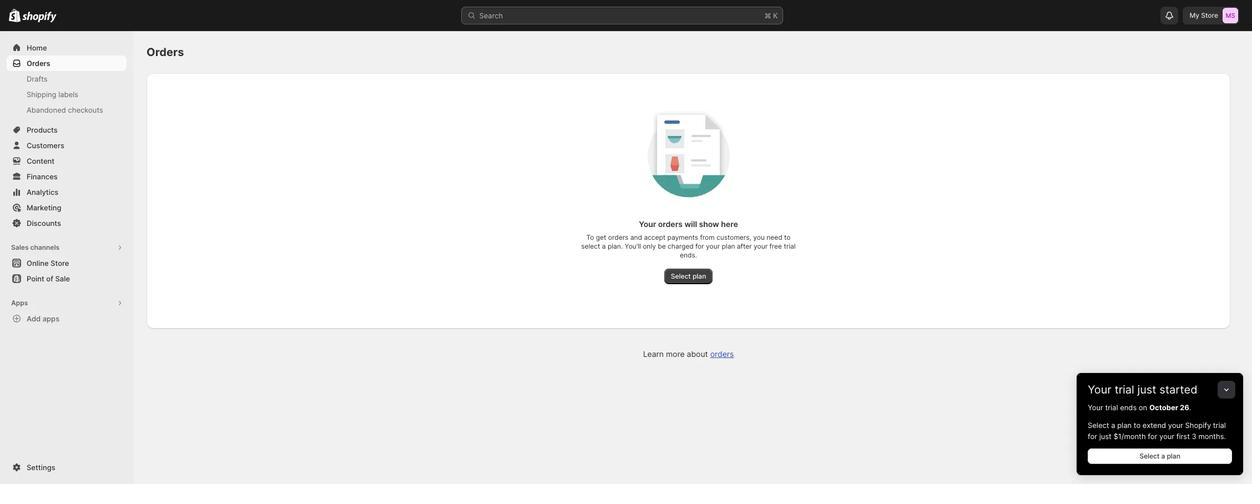 Task type: vqa. For each thing, say whether or not it's contained in the screenshot.
"trial" in "YOUR TRIAL JUST STARTED" 'dropdown button'
yes



Task type: describe. For each thing, give the bounding box(es) containing it.
abandoned checkouts
[[27, 105, 103, 114]]

add apps button
[[7, 311, 127, 326]]

learn more about orders
[[643, 349, 734, 359]]

select plan
[[671, 272, 706, 280]]

will
[[685, 219, 697, 229]]

your down you
[[754, 242, 768, 250]]

select for select a plan
[[1140, 452, 1160, 460]]

to inside select a plan to extend your shopify trial for just $1/month for your first 3 months.
[[1134, 421, 1141, 430]]

your trial ends on october 26 .
[[1088, 403, 1192, 412]]

products
[[27, 125, 58, 134]]

search
[[479, 11, 503, 20]]

select a plan
[[1140, 452, 1181, 460]]

select for select a plan to extend your shopify trial for just $1/month for your first 3 months.
[[1088, 421, 1110, 430]]

2 horizontal spatial for
[[1148, 432, 1158, 441]]

first
[[1177, 432, 1190, 441]]

after
[[737, 242, 752, 250]]

3
[[1192, 432, 1197, 441]]

shopify image
[[22, 12, 57, 23]]

your trial just started element
[[1077, 402, 1244, 475]]

apps
[[11, 299, 28, 307]]

learn
[[643, 349, 664, 359]]

channels
[[30, 243, 59, 251]]

your left first
[[1160, 432, 1175, 441]]

point of sale link
[[7, 271, 127, 286]]

⌘ k
[[765, 11, 778, 20]]

analytics
[[27, 188, 58, 197]]

add apps
[[27, 314, 59, 323]]

you'll
[[625, 242, 641, 250]]

just inside dropdown button
[[1138, 383, 1157, 396]]

sale
[[55, 274, 70, 283]]

a for select a plan
[[1162, 452, 1165, 460]]

trial left ends
[[1106, 403, 1118, 412]]

apps
[[43, 314, 59, 323]]

drafts link
[[7, 71, 127, 87]]

here
[[721, 219, 738, 229]]

0 horizontal spatial orders
[[608, 233, 629, 242]]

home
[[27, 43, 47, 52]]

trial inside 'your orders will show here to get orders and accept payments from customers, you need to select a plan. you'll only be charged for your plan after your free trial ends.'
[[784, 242, 796, 250]]

october
[[1150, 403, 1179, 412]]

online
[[27, 259, 49, 268]]

analytics link
[[7, 184, 127, 200]]

add
[[27, 314, 41, 323]]

marketing
[[27, 203, 61, 212]]

online store link
[[7, 255, 127, 271]]

trial inside select a plan to extend your shopify trial for just $1/month for your first 3 months.
[[1214, 421, 1226, 430]]

of
[[46, 274, 53, 283]]

need
[[767, 233, 783, 242]]

drafts
[[27, 74, 48, 83]]

sales channels
[[11, 243, 59, 251]]

just inside select a plan to extend your shopify trial for just $1/month for your first 3 months.
[[1100, 432, 1112, 441]]

sales
[[11, 243, 29, 251]]

point
[[27, 274, 44, 283]]

my store image
[[1223, 8, 1239, 23]]

charged
[[668, 242, 694, 250]]

show
[[699, 219, 719, 229]]

abandoned checkouts link
[[7, 102, 127, 118]]

your orders will show here to get orders and accept payments from customers, you need to select a plan. you'll only be charged for your plan after your free trial ends.
[[581, 219, 796, 259]]

store for my store
[[1202, 11, 1219, 19]]

apps button
[[7, 295, 127, 311]]

months.
[[1199, 432, 1226, 441]]

about
[[687, 349, 708, 359]]

.
[[1190, 403, 1192, 412]]

your trial just started button
[[1077, 373, 1244, 396]]

point of sale
[[27, 274, 70, 283]]

products link
[[7, 122, 127, 138]]

ends
[[1120, 403, 1137, 412]]

sales channels button
[[7, 240, 127, 255]]

0 horizontal spatial orders
[[27, 59, 50, 68]]

home link
[[7, 40, 127, 56]]

customers link
[[7, 138, 127, 153]]

plan down ends.
[[693, 272, 706, 280]]

select
[[581, 242, 600, 250]]

plan inside select a plan to extend your shopify trial for just $1/month for your first 3 months.
[[1118, 421, 1132, 430]]

a for select a plan to extend your shopify trial for just $1/month for your first 3 months.
[[1112, 421, 1116, 430]]

your for will
[[639, 219, 656, 229]]

customers,
[[717, 233, 752, 242]]

your down from
[[706, 242, 720, 250]]

plan down first
[[1167, 452, 1181, 460]]

$1/month
[[1114, 432, 1146, 441]]

extend
[[1143, 421, 1166, 430]]

abandoned
[[27, 105, 66, 114]]

your trial just started
[[1088, 383, 1198, 396]]

shipping labels link
[[7, 87, 127, 102]]



Task type: locate. For each thing, give the bounding box(es) containing it.
0 vertical spatial to
[[784, 233, 791, 242]]

plan down customers,
[[722, 242, 735, 250]]

store right my
[[1202, 11, 1219, 19]]

1 vertical spatial select
[[1088, 421, 1110, 430]]

for down extend
[[1148, 432, 1158, 441]]

to up $1/month
[[1134, 421, 1141, 430]]

26
[[1180, 403, 1190, 412]]

trial inside dropdown button
[[1115, 383, 1135, 396]]

your
[[706, 242, 720, 250], [754, 242, 768, 250], [1169, 421, 1184, 430], [1160, 432, 1175, 441]]

your left ends
[[1088, 403, 1104, 412]]

trial right free
[[784, 242, 796, 250]]

select down your trial ends on october 26 .
[[1088, 421, 1110, 430]]

for inside 'your orders will show here to get orders and accept payments from customers, you need to select a plan. you'll only be charged for your plan after your free trial ends.'
[[696, 242, 704, 250]]

orders
[[147, 46, 184, 59], [27, 59, 50, 68]]

labels
[[58, 90, 78, 99]]

trial up ends
[[1115, 383, 1135, 396]]

2 horizontal spatial orders
[[710, 349, 734, 359]]

trial up months.
[[1214, 421, 1226, 430]]

payments
[[668, 233, 698, 242]]

store inside button
[[51, 259, 69, 268]]

your for just
[[1088, 383, 1112, 396]]

to
[[784, 233, 791, 242], [1134, 421, 1141, 430]]

0 horizontal spatial select
[[671, 272, 691, 280]]

a up $1/month
[[1112, 421, 1116, 430]]

online store button
[[0, 255, 133, 271]]

checkouts
[[68, 105, 103, 114]]

shipping labels
[[27, 90, 78, 99]]

orders
[[658, 219, 683, 229], [608, 233, 629, 242], [710, 349, 734, 359]]

my
[[1190, 11, 1200, 19]]

plan.
[[608, 242, 623, 250]]

orders link
[[710, 349, 734, 359]]

1 horizontal spatial orders
[[147, 46, 184, 59]]

from
[[700, 233, 715, 242]]

point of sale button
[[0, 271, 133, 286]]

for left $1/month
[[1088, 432, 1098, 441]]

1 vertical spatial a
[[1112, 421, 1116, 430]]

select a plan link
[[1088, 449, 1232, 464]]

online store
[[27, 259, 69, 268]]

0 vertical spatial store
[[1202, 11, 1219, 19]]

and
[[631, 233, 642, 242]]

a down get
[[602, 242, 606, 250]]

ends.
[[680, 251, 697, 259]]

your up your trial ends on october 26 .
[[1088, 383, 1112, 396]]

your inside 'your orders will show here to get orders and accept payments from customers, you need to select a plan. you'll only be charged for your plan after your free trial ends.'
[[639, 219, 656, 229]]

1 horizontal spatial to
[[1134, 421, 1141, 430]]

0 vertical spatial just
[[1138, 383, 1157, 396]]

1 horizontal spatial for
[[1088, 432, 1098, 441]]

1 vertical spatial your
[[1088, 383, 1112, 396]]

store for online store
[[51, 259, 69, 268]]

settings link
[[7, 460, 127, 475]]

for down from
[[696, 242, 704, 250]]

2 vertical spatial orders
[[710, 349, 734, 359]]

0 vertical spatial your
[[639, 219, 656, 229]]

content
[[27, 157, 55, 165]]

a down select a plan to extend your shopify trial for just $1/month for your first 3 months.
[[1162, 452, 1165, 460]]

marketing link
[[7, 200, 127, 215]]

your up accept at the right of page
[[639, 219, 656, 229]]

free
[[770, 242, 782, 250]]

select plan link
[[664, 269, 713, 284]]

your
[[639, 219, 656, 229], [1088, 383, 1112, 396], [1088, 403, 1104, 412]]

shopify image
[[9, 9, 21, 22]]

be
[[658, 242, 666, 250]]

2 horizontal spatial select
[[1140, 452, 1160, 460]]

a inside 'your orders will show here to get orders and accept payments from customers, you need to select a plan. you'll only be charged for your plan after your free trial ends.'
[[602, 242, 606, 250]]

my store
[[1190, 11, 1219, 19]]

you
[[754, 233, 765, 242]]

plan up $1/month
[[1118, 421, 1132, 430]]

orders right about at right bottom
[[710, 349, 734, 359]]

0 horizontal spatial a
[[602, 242, 606, 250]]

orders link
[[7, 56, 127, 71]]

1 horizontal spatial store
[[1202, 11, 1219, 19]]

only
[[643, 242, 656, 250]]

more
[[666, 349, 685, 359]]

discounts link
[[7, 215, 127, 231]]

0 horizontal spatial just
[[1100, 432, 1112, 441]]

your up first
[[1169, 421, 1184, 430]]

plan
[[722, 242, 735, 250], [693, 272, 706, 280], [1118, 421, 1132, 430], [1167, 452, 1181, 460]]

0 horizontal spatial for
[[696, 242, 704, 250]]

content link
[[7, 153, 127, 169]]

0 horizontal spatial store
[[51, 259, 69, 268]]

⌘
[[765, 11, 771, 20]]

your for ends
[[1088, 403, 1104, 412]]

select down ends.
[[671, 272, 691, 280]]

finances link
[[7, 169, 127, 184]]

select a plan to extend your shopify trial for just $1/month for your first 3 months.
[[1088, 421, 1226, 441]]

0 vertical spatial a
[[602, 242, 606, 250]]

plan inside 'your orders will show here to get orders and accept payments from customers, you need to select a plan. you'll only be charged for your plan after your free trial ends.'
[[722, 242, 735, 250]]

just left $1/month
[[1100, 432, 1112, 441]]

accept
[[644, 233, 666, 242]]

finances
[[27, 172, 58, 181]]

customers
[[27, 141, 64, 150]]

discounts
[[27, 219, 61, 228]]

1 horizontal spatial just
[[1138, 383, 1157, 396]]

settings
[[27, 463, 55, 472]]

1 vertical spatial to
[[1134, 421, 1141, 430]]

1 horizontal spatial orders
[[658, 219, 683, 229]]

2 vertical spatial your
[[1088, 403, 1104, 412]]

2 vertical spatial select
[[1140, 452, 1160, 460]]

to right need
[[784, 233, 791, 242]]

store up sale
[[51, 259, 69, 268]]

0 vertical spatial orders
[[658, 219, 683, 229]]

your inside dropdown button
[[1088, 383, 1112, 396]]

a inside select a plan to extend your shopify trial for just $1/month for your first 3 months.
[[1112, 421, 1116, 430]]

just up the on
[[1138, 383, 1157, 396]]

get
[[596, 233, 606, 242]]

1 horizontal spatial select
[[1088, 421, 1110, 430]]

1 vertical spatial just
[[1100, 432, 1112, 441]]

to inside 'your orders will show here to get orders and accept payments from customers, you need to select a plan. you'll only be charged for your plan after your free trial ends.'
[[784, 233, 791, 242]]

for
[[696, 242, 704, 250], [1088, 432, 1098, 441], [1148, 432, 1158, 441]]

store
[[1202, 11, 1219, 19], [51, 259, 69, 268]]

shopify
[[1186, 421, 1212, 430]]

select inside select a plan to extend your shopify trial for just $1/month for your first 3 months.
[[1088, 421, 1110, 430]]

shipping
[[27, 90, 56, 99]]

started
[[1160, 383, 1198, 396]]

orders up plan. on the left of the page
[[608, 233, 629, 242]]

1 horizontal spatial a
[[1112, 421, 1116, 430]]

0 horizontal spatial to
[[784, 233, 791, 242]]

1 vertical spatial store
[[51, 259, 69, 268]]

1 vertical spatial orders
[[608, 233, 629, 242]]

select
[[671, 272, 691, 280], [1088, 421, 1110, 430], [1140, 452, 1160, 460]]

on
[[1139, 403, 1148, 412]]

k
[[773, 11, 778, 20]]

2 horizontal spatial a
[[1162, 452, 1165, 460]]

select down select a plan to extend your shopify trial for just $1/month for your first 3 months.
[[1140, 452, 1160, 460]]

to
[[587, 233, 594, 242]]

orders up payments at the right top of page
[[658, 219, 683, 229]]

a
[[602, 242, 606, 250], [1112, 421, 1116, 430], [1162, 452, 1165, 460]]

select for select plan
[[671, 272, 691, 280]]

just
[[1138, 383, 1157, 396], [1100, 432, 1112, 441]]

0 vertical spatial select
[[671, 272, 691, 280]]

2 vertical spatial a
[[1162, 452, 1165, 460]]



